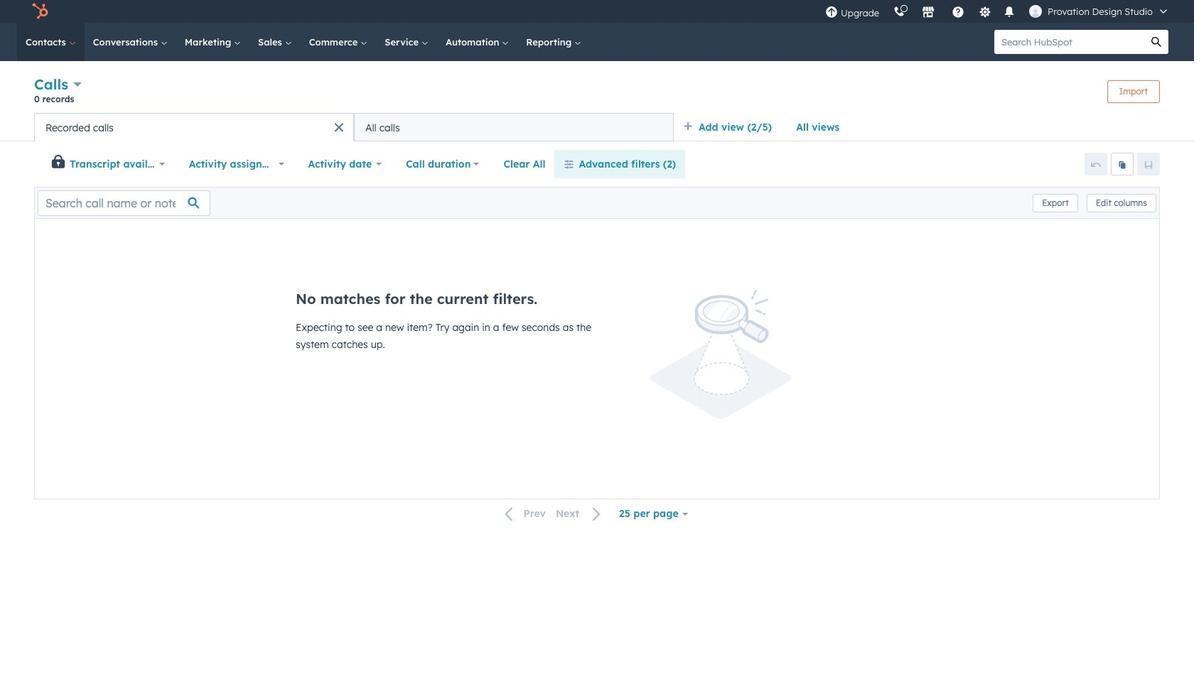 Task type: vqa. For each thing, say whether or not it's contained in the screenshot.
marketplaces icon
yes



Task type: locate. For each thing, give the bounding box(es) containing it.
banner
[[34, 74, 1161, 113]]

Search HubSpot search field
[[995, 30, 1145, 54]]

menu
[[819, 0, 1178, 23]]

pagination navigation
[[497, 505, 610, 524]]

james peterson image
[[1030, 5, 1043, 18]]



Task type: describe. For each thing, give the bounding box(es) containing it.
marketplaces image
[[922, 6, 935, 19]]

Search call name or notes search field
[[38, 190, 210, 216]]



